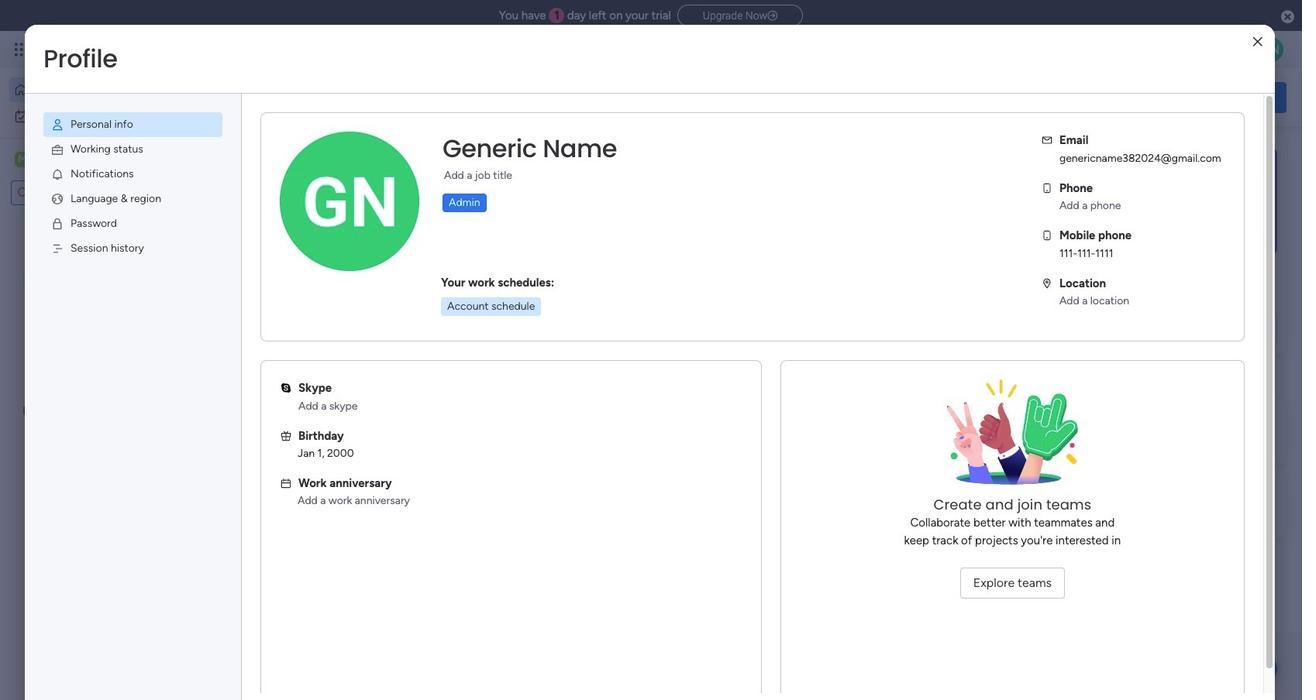 Task type: locate. For each thing, give the bounding box(es) containing it.
workspace selection element
[[15, 150, 129, 171]]

clear search image
[[112, 185, 128, 201]]

dapulse close image
[[1281, 9, 1294, 25]]

option up personal info image
[[9, 78, 188, 102]]

2 option from the top
[[9, 104, 188, 129]]

public board image
[[515, 314, 532, 331]]

close recently visited image
[[239, 157, 258, 176]]

4 menu item from the top
[[43, 187, 222, 212]]

component image
[[515, 338, 529, 352]]

0 vertical spatial option
[[9, 78, 188, 102]]

menu menu
[[25, 94, 241, 280]]

option
[[9, 78, 188, 102], [9, 104, 188, 129]]

workspace image
[[15, 151, 30, 168]]

close image
[[1253, 36, 1262, 48]]

options image
[[280, 132, 385, 237]]

menu item
[[43, 112, 222, 137], [43, 137, 222, 162], [43, 162, 222, 187], [43, 187, 222, 212], [43, 212, 222, 236], [43, 236, 222, 261]]

quick search results list box
[[239, 176, 1017, 381]]

component image
[[259, 338, 273, 352]]

1 vertical spatial option
[[9, 104, 188, 129]]

v2 bolt switch image
[[1187, 89, 1197, 106]]

option up workspace selection element
[[9, 104, 188, 129]]

personal info image
[[50, 118, 64, 132]]

None field
[[439, 133, 621, 165]]



Task type: describe. For each thing, give the bounding box(es) containing it.
5 menu item from the top
[[43, 212, 222, 236]]

1 menu item from the top
[[43, 112, 222, 137]]

notifications image
[[50, 167, 64, 181]]

Search in workspace field
[[33, 184, 111, 202]]

6 menu item from the top
[[43, 236, 222, 261]]

no teams image
[[935, 380, 1090, 496]]

select product image
[[14, 42, 29, 57]]

templates image image
[[1068, 148, 1273, 255]]

password image
[[50, 217, 64, 231]]

session history image
[[50, 242, 64, 256]]

public board image
[[259, 314, 276, 331]]

add to favorites image
[[462, 314, 478, 330]]

getting started element
[[1054, 401, 1287, 463]]

dapulse rightstroke image
[[767, 10, 777, 22]]

3 menu item from the top
[[43, 162, 222, 187]]

workspace image
[[265, 499, 302, 536]]

2 menu item from the top
[[43, 137, 222, 162]]

open update feed (inbox) image
[[239, 400, 258, 419]]

working status image
[[50, 143, 64, 157]]

language & region image
[[50, 192, 64, 206]]

1 option from the top
[[9, 78, 188, 102]]

v2 user feedback image
[[1067, 89, 1078, 106]]

close my workspaces image
[[239, 452, 258, 471]]

generic name image
[[1259, 37, 1283, 62]]



Task type: vqa. For each thing, say whether or not it's contained in the screenshot.
Search image
no



